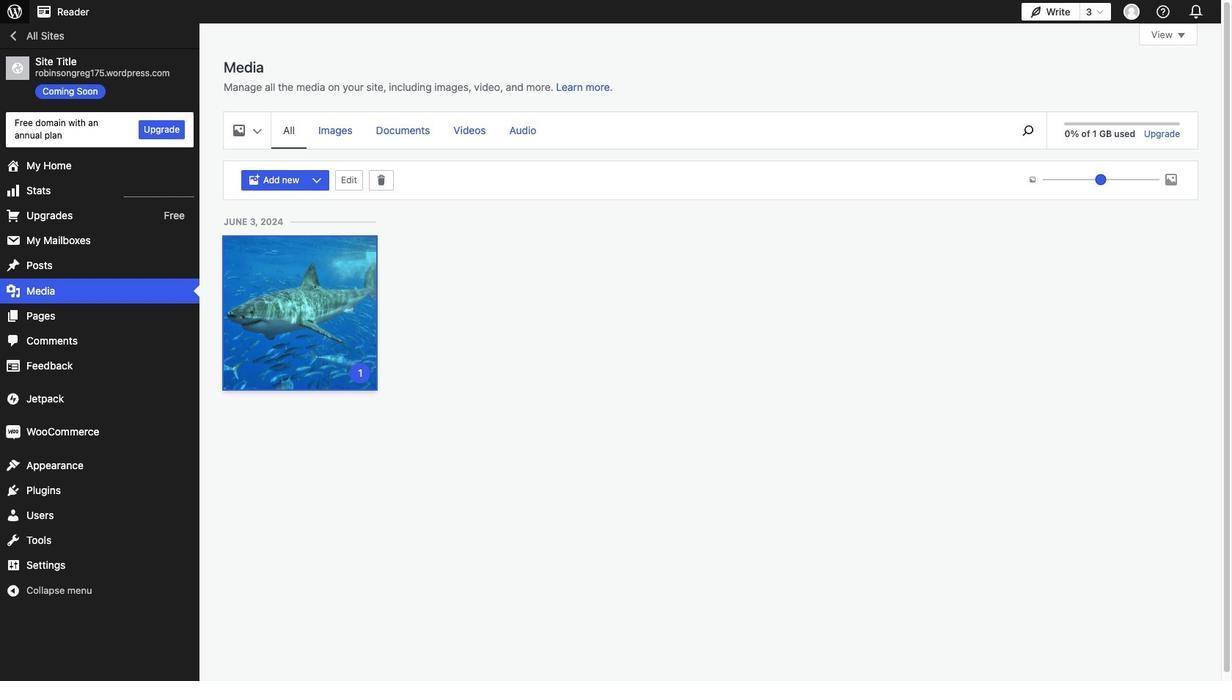 Task type: locate. For each thing, give the bounding box(es) containing it.
group
[[241, 170, 335, 191]]

menu
[[271, 112, 1003, 149]]

None range field
[[1043, 173, 1160, 186]]

manage your sites image
[[6, 3, 23, 21]]

None search field
[[1011, 112, 1047, 149]]

img image
[[6, 392, 21, 407], [6, 425, 21, 440]]

my profile image
[[1124, 4, 1140, 20]]

1 vertical spatial img image
[[6, 425, 21, 440]]

0 vertical spatial img image
[[6, 392, 21, 407]]

main content
[[190, 23, 1198, 397]]

manage your notifications image
[[1186, 1, 1207, 22]]

open search image
[[1011, 122, 1047, 139]]



Task type: describe. For each thing, give the bounding box(es) containing it.
help image
[[1155, 3, 1173, 21]]

closed image
[[1178, 33, 1186, 38]]

2 img image from the top
[[6, 425, 21, 440]]

1 img image from the top
[[6, 392, 21, 407]]

edited image
[[190, 237, 410, 390]]

highest hourly views 0 image
[[124, 188, 194, 197]]



Task type: vqa. For each thing, say whether or not it's contained in the screenshot.
closed icon
yes



